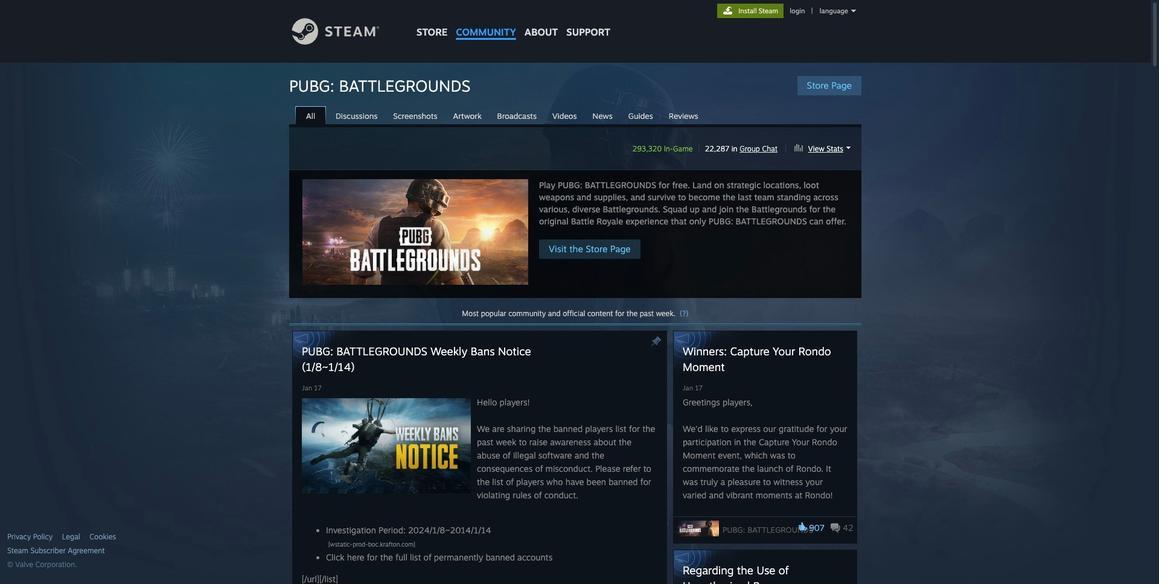 Task type: vqa. For each thing, say whether or not it's contained in the screenshot.
"Wishlist"
no



Task type: describe. For each thing, give the bounding box(es) containing it.
link to the steam homepage image
[[292, 18, 398, 45]]

account menu navigation
[[718, 4, 859, 18]]

global menu navigation
[[412, 0, 615, 44]]



